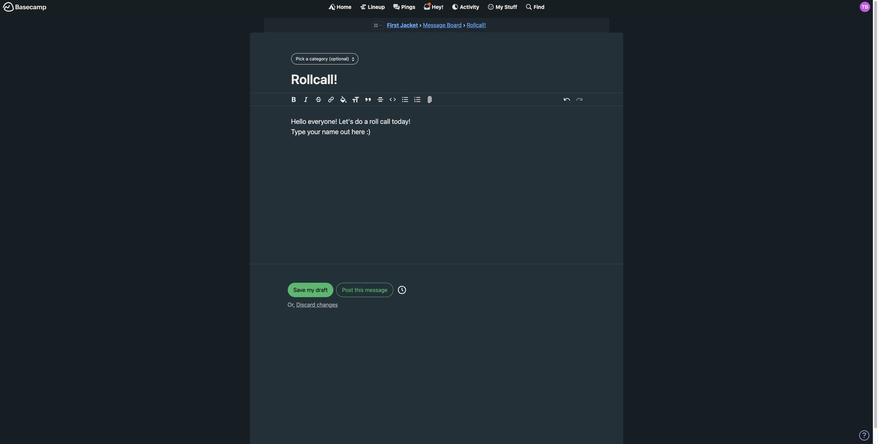 Task type: vqa. For each thing, say whether or not it's contained in the screenshot.
everything
no



Task type: locate. For each thing, give the bounding box(es) containing it.
2 › from the left
[[463, 22, 466, 28]]

home link
[[329, 3, 352, 10]]

(optional)
[[329, 56, 349, 61]]

everyone!
[[308, 117, 337, 125]]

call
[[380, 117, 390, 125]]

message
[[365, 287, 388, 293]]

1 › from the left
[[420, 22, 422, 28]]

0 horizontal spatial ›
[[420, 22, 422, 28]]

type
[[291, 128, 306, 135]]

pick a category (optional) button
[[291, 53, 359, 65]]

lineup link
[[360, 3, 385, 10]]

home
[[337, 4, 352, 10]]

save my draft button
[[288, 283, 334, 297]]

post this message button
[[337, 283, 394, 297]]

a
[[306, 56, 308, 61], [365, 117, 368, 125]]

save
[[294, 287, 306, 293]]

schedule this to post later image
[[398, 286, 406, 294]]

hey! button
[[424, 2, 444, 10]]

Type a title… text field
[[291, 71, 582, 87]]

›
[[420, 22, 422, 28], [463, 22, 466, 28]]

activity
[[460, 4, 480, 10]]

1 horizontal spatial a
[[365, 117, 368, 125]]

this
[[355, 287, 364, 293]]

or,
[[288, 302, 295, 308]]

pings
[[402, 4, 416, 10]]

message board link
[[423, 22, 462, 28]]

› right board
[[463, 22, 466, 28]]

0 vertical spatial a
[[306, 56, 308, 61]]

message
[[423, 22, 446, 28]]

find
[[534, 4, 545, 10]]

tyler black image
[[861, 2, 871, 12]]

a inside "hello everyone! let's do a roll call today! type your name out here :)"
[[365, 117, 368, 125]]

post
[[342, 287, 353, 293]]

activity link
[[452, 3, 480, 10]]

1 vertical spatial a
[[365, 117, 368, 125]]

save my draft
[[294, 287, 328, 293]]

› right jacket
[[420, 22, 422, 28]]

out
[[341, 128, 350, 135]]

pick
[[296, 56, 305, 61]]

let's
[[339, 117, 354, 125]]

0 horizontal spatial a
[[306, 56, 308, 61]]

stuff
[[505, 4, 518, 10]]

here
[[352, 128, 365, 135]]

a right do
[[365, 117, 368, 125]]

rollcall! link
[[467, 22, 486, 28]]

a inside button
[[306, 56, 308, 61]]

:)
[[367, 128, 371, 135]]

post this message
[[342, 287, 388, 293]]

hello everyone! let's do a roll call today! type your name out here :)
[[291, 117, 411, 135]]

a right the pick at the top left
[[306, 56, 308, 61]]

first jacket link
[[387, 22, 418, 28]]

1 horizontal spatial ›
[[463, 22, 466, 28]]



Task type: describe. For each thing, give the bounding box(es) containing it.
hey!
[[432, 4, 444, 10]]

pings button
[[393, 3, 416, 10]]

your
[[307, 128, 321, 135]]

do
[[355, 117, 363, 125]]

first
[[387, 22, 399, 28]]

Write away… text field
[[271, 106, 603, 256]]

switch accounts image
[[3, 2, 47, 12]]

hello
[[291, 117, 306, 125]]

my
[[307, 287, 315, 293]]

category
[[310, 56, 328, 61]]

pick a category (optional)
[[296, 56, 349, 61]]

today!
[[392, 117, 411, 125]]

lineup
[[368, 4, 385, 10]]

find button
[[526, 3, 545, 10]]

rollcall!
[[467, 22, 486, 28]]

name
[[322, 128, 339, 135]]

my stuff
[[496, 4, 518, 10]]

roll
[[370, 117, 379, 125]]

› message board › rollcall!
[[420, 22, 486, 28]]

first jacket
[[387, 22, 418, 28]]

board
[[447, 22, 462, 28]]

or, discard changes
[[288, 302, 338, 308]]

draft
[[316, 287, 328, 293]]

main element
[[0, 0, 874, 13]]

changes
[[317, 302, 338, 308]]

my
[[496, 4, 504, 10]]

discard changes link
[[297, 302, 338, 308]]

discard
[[297, 302, 316, 308]]

my stuff button
[[488, 3, 518, 10]]

jacket
[[401, 22, 418, 28]]



